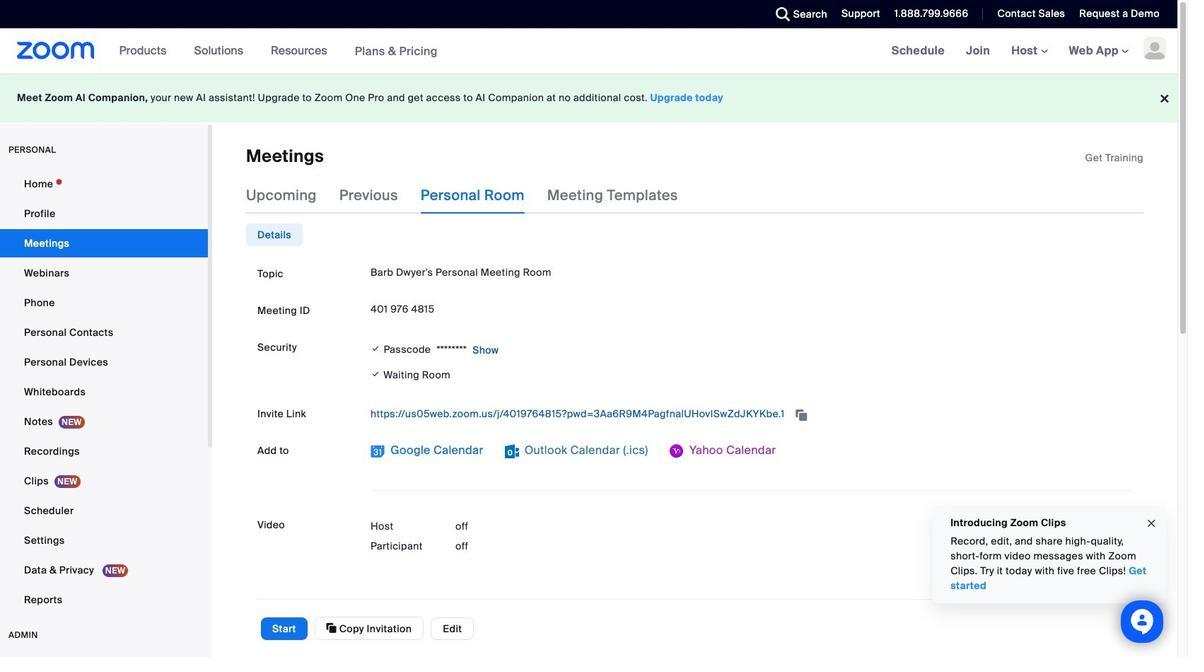 Task type: vqa. For each thing, say whether or not it's contained in the screenshot.
Explore New Tools element
no



Task type: describe. For each thing, give the bounding box(es) containing it.
2 checked image from the top
[[371, 367, 381, 382]]

add to google calendar image
[[371, 445, 385, 459]]

add to yahoo calendar image
[[670, 445, 684, 459]]

personal menu menu
[[0, 170, 208, 615]]

zoom logo image
[[17, 42, 95, 59]]

profile picture image
[[1144, 37, 1166, 59]]

add to outlook calendar (.ics) image
[[505, 445, 519, 459]]

product information navigation
[[109, 28, 448, 74]]

1 checked image from the top
[[371, 342, 381, 356]]



Task type: locate. For each thing, give the bounding box(es) containing it.
tab list
[[246, 224, 303, 246]]

checked image
[[371, 342, 381, 356], [371, 367, 381, 382]]

footer
[[0, 74, 1178, 122]]

copy url image
[[795, 410, 809, 420]]

banner
[[0, 28, 1178, 74]]

application
[[1086, 151, 1144, 165]]

close image
[[1146, 515, 1157, 532]]

0 vertical spatial checked image
[[371, 342, 381, 356]]

copy image
[[326, 622, 337, 635]]

tabs of meeting tab list
[[246, 177, 701, 214]]

1 vertical spatial checked image
[[371, 367, 381, 382]]

meetings navigation
[[881, 28, 1178, 74]]

tab
[[246, 224, 303, 246]]



